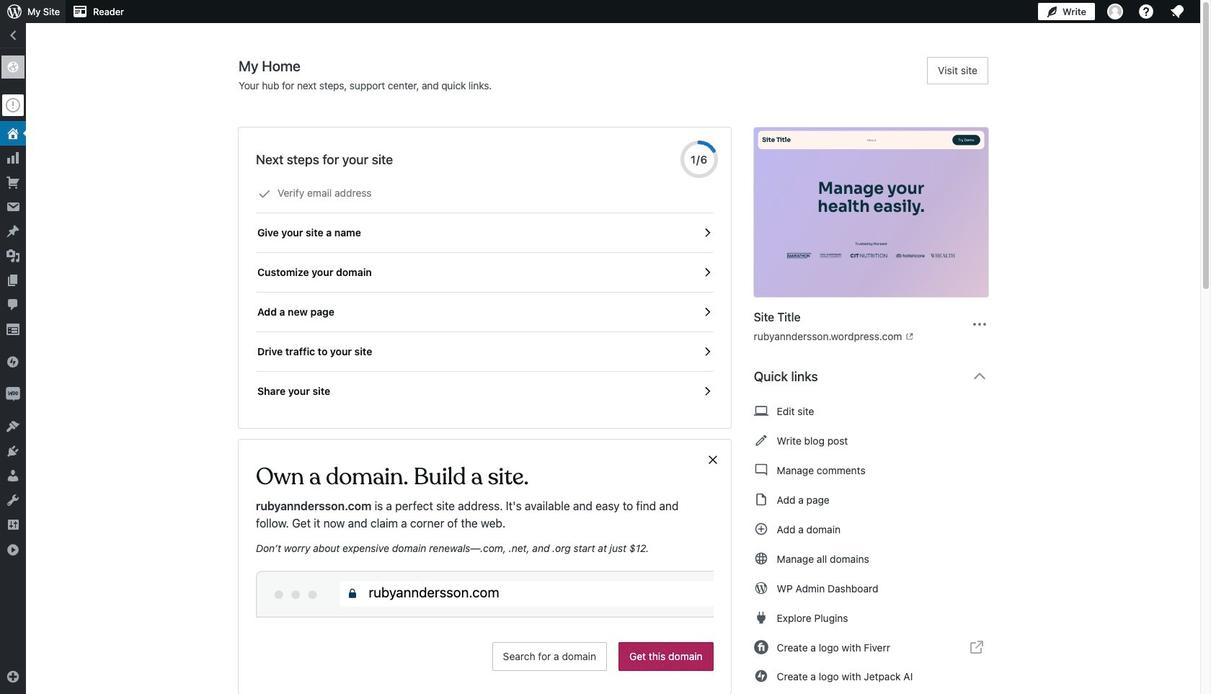 Task type: locate. For each thing, give the bounding box(es) containing it.
0 vertical spatial task enabled image
[[700, 266, 713, 279]]

2 task enabled image from the top
[[700, 306, 713, 319]]

launchpad checklist element
[[256, 174, 713, 411]]

2 vertical spatial task enabled image
[[700, 345, 713, 358]]

0 vertical spatial task enabled image
[[700, 226, 713, 239]]

1 vertical spatial img image
[[6, 387, 20, 402]]

more options for site site title image
[[971, 315, 988, 333]]

task enabled image
[[700, 266, 713, 279], [700, 385, 713, 398]]

mode_comment image
[[754, 461, 768, 479]]

2 task enabled image from the top
[[700, 385, 713, 398]]

0 vertical spatial img image
[[6, 355, 20, 369]]

help image
[[1137, 3, 1155, 20]]

1 task enabled image from the top
[[700, 226, 713, 239]]

my profile image
[[1107, 4, 1123, 19]]

1 vertical spatial task enabled image
[[700, 385, 713, 398]]

1 vertical spatial task enabled image
[[700, 306, 713, 319]]

progress bar
[[680, 141, 718, 178]]

main content
[[239, 57, 1000, 694]]

img image
[[6, 355, 20, 369], [6, 387, 20, 402]]

dismiss domain name promotion image
[[706, 451, 719, 469]]

3 task enabled image from the top
[[700, 345, 713, 358]]

task enabled image
[[700, 226, 713, 239], [700, 306, 713, 319], [700, 345, 713, 358]]



Task type: vqa. For each thing, say whether or not it's contained in the screenshot.
My Site's My
no



Task type: describe. For each thing, give the bounding box(es) containing it.
insert_drive_file image
[[754, 491, 768, 508]]

2 img image from the top
[[6, 387, 20, 402]]

laptop image
[[754, 402, 768, 420]]

1 task enabled image from the top
[[700, 266, 713, 279]]

manage your notifications image
[[1168, 3, 1186, 20]]

1 img image from the top
[[6, 355, 20, 369]]

edit image
[[754, 432, 768, 449]]



